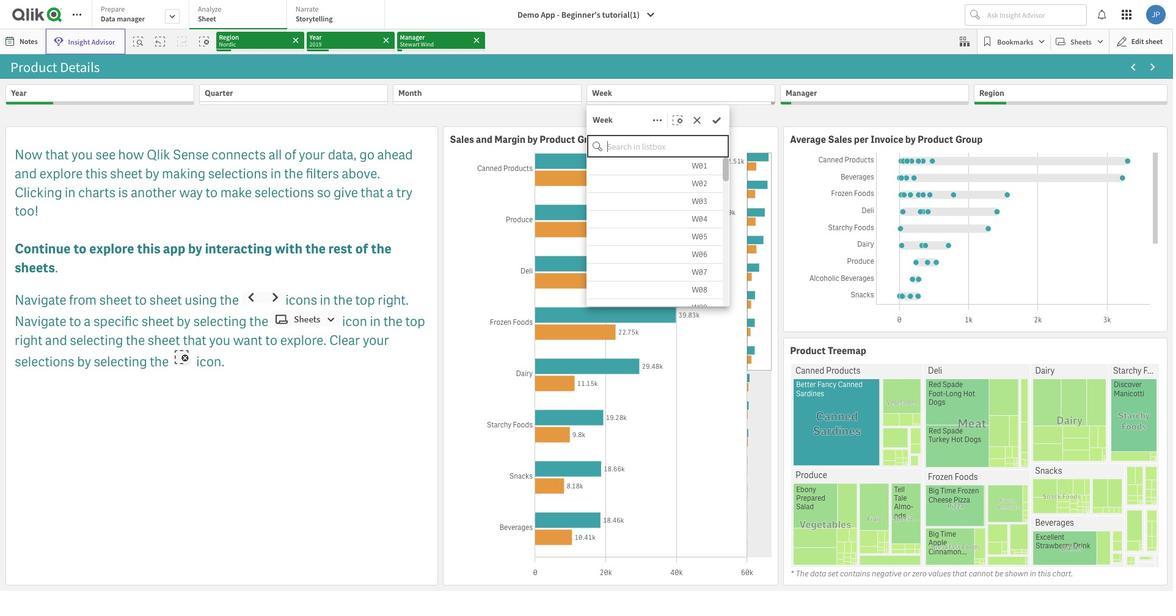 Task type: locate. For each thing, give the bounding box(es) containing it.
0 horizontal spatial and
[[15, 165, 37, 183]]

analyze
[[198, 4, 221, 13]]

product inside application
[[540, 133, 575, 146]]

app
[[163, 240, 185, 258]]

you left see
[[71, 146, 93, 164]]

search results filter region
[[587, 135, 729, 591]]

per
[[854, 133, 869, 146]]

zero
[[912, 569, 926, 579]]

week
[[592, 88, 612, 98], [593, 115, 613, 125]]

demo
[[517, 9, 539, 20]]

so
[[317, 184, 331, 201]]

product right invoice
[[918, 133, 953, 146]]

this left 'app'
[[137, 240, 160, 258]]

selections down right
[[15, 353, 74, 371]]

0 vertical spatial explore
[[39, 165, 83, 183]]

a down the from
[[84, 313, 91, 330]]

navigate from sheet to sheet using the
[[15, 291, 242, 309]]

demo app - beginner's tutorial(1) button
[[510, 5, 663, 24]]

in right shown
[[1030, 569, 1036, 579]]

of right rest
[[355, 240, 368, 258]]

continue
[[15, 240, 71, 258]]

you inside now that you see how qlik sense connects all of your data, go ahead and explore this sheet by making selections in the filters above. clicking in charts is another way to make selections so give that a try too!
[[71, 146, 93, 164]]

group inside average sales per invoice by product group application
[[955, 133, 983, 146]]

how
[[118, 146, 144, 164]]

year
[[11, 88, 27, 98]]

1 navigate from the top
[[15, 291, 66, 309]]

a inside now that you see how qlik sense connects all of your data, go ahead and explore this sheet by making selections in the filters above. clicking in charts is another way to make selections so give that a try too!
[[387, 184, 394, 201]]

way
[[179, 184, 203, 201]]

too!
[[15, 203, 39, 220]]

selections down connects
[[208, 165, 268, 183]]

another
[[131, 184, 177, 201]]

in right icons
[[320, 291, 331, 309]]

and down now on the left top of the page
[[15, 165, 37, 183]]

0 vertical spatial you
[[71, 146, 93, 164]]

the left icon.
[[150, 353, 169, 371]]

the left filters on the top
[[284, 165, 303, 183]]

sheet
[[1145, 37, 1163, 46], [110, 165, 143, 183], [99, 291, 132, 309], [149, 291, 182, 309], [141, 313, 174, 330], [148, 332, 180, 349]]

in inside the icon in the top right and selecting the sheet that you want to explore.
[[370, 313, 381, 330]]

the up "icon"
[[333, 291, 352, 309]]

year element
[[11, 88, 27, 98]]

sales inside application
[[828, 133, 852, 146]]

0 horizontal spatial your
[[299, 146, 325, 164]]

to inside continue to explore this app by interacting with the rest of the sheets
[[73, 240, 87, 258]]

icon
[[342, 313, 367, 330]]

by
[[527, 133, 538, 146], [905, 133, 916, 146], [145, 165, 159, 183], [188, 240, 202, 258], [177, 313, 191, 330], [77, 353, 91, 371]]

rest
[[328, 240, 353, 258]]

w01 optional. 1 of 54 row
[[587, 158, 723, 175]]

top up "icon"
[[355, 291, 375, 309]]

by inside now that you see how qlik sense connects all of your data, go ahead and explore this sheet by making selections in the filters above. clicking in charts is another way to make selections so give that a try too!
[[145, 165, 159, 183]]

to inside in the top right. navigate to a specific sheet by selecting the
[[69, 313, 81, 330]]

in right "icon"
[[370, 313, 381, 330]]

in down all
[[270, 165, 281, 183]]

w08
[[692, 285, 708, 295]]

1 horizontal spatial group
[[955, 133, 983, 146]]

this left chart.
[[1038, 569, 1051, 579]]

charts
[[78, 184, 116, 201]]

2 group from the left
[[955, 133, 983, 146]]

sales and margin by product group application
[[443, 127, 779, 586]]

1 horizontal spatial of
[[355, 240, 368, 258]]

tab list
[[92, 0, 389, 31]]

group down region element in the top right of the page
[[955, 133, 983, 146]]

sheet inside the icon in the top right and selecting the sheet that you want to explore.
[[148, 332, 180, 349]]

product treemap
[[790, 344, 866, 357]]

sheets
[[15, 259, 55, 277]]

top inside in the top right. navigate to a specific sheet by selecting the
[[355, 291, 375, 309]]

0 vertical spatial a
[[387, 184, 394, 201]]

0 vertical spatial and
[[476, 133, 492, 146]]

right
[[15, 332, 42, 349]]

explore up navigate from sheet to sheet using the
[[89, 240, 134, 258]]

0 vertical spatial top
[[355, 291, 375, 309]]

you
[[71, 146, 93, 164], [209, 332, 230, 349]]

the inside now that you see how qlik sense connects all of your data, go ahead and explore this sheet by making selections in the filters above. clicking in charts is another way to make selections so give that a try too!
[[284, 165, 303, 183]]

explore
[[39, 165, 83, 183], [89, 240, 134, 258]]

0 horizontal spatial sales
[[450, 133, 474, 146]]

2 vertical spatial and
[[45, 332, 67, 349]]

quarter element
[[205, 88, 233, 98]]

1 horizontal spatial this
[[137, 240, 160, 258]]

previous sheet: experience the power of qlik sense image
[[1128, 62, 1138, 72]]

sales left per on the right of page
[[828, 133, 852, 146]]

and inside application
[[476, 133, 492, 146]]

*
[[790, 569, 794, 579]]

to right way
[[205, 184, 218, 201]]

in
[[270, 165, 281, 183], [65, 184, 75, 201], [320, 291, 331, 309], [370, 313, 381, 330], [1030, 569, 1036, 579]]

your up filters on the top
[[299, 146, 325, 164]]

1 vertical spatial this
[[137, 240, 160, 258]]

a
[[387, 184, 394, 201], [84, 313, 91, 330]]

1 vertical spatial top
[[405, 313, 425, 330]]

the up want
[[249, 313, 268, 330]]

2 vertical spatial this
[[1038, 569, 1051, 579]]

this up charts
[[85, 165, 107, 183]]

to inside the icon in the top right and selecting the sheet that you want to explore.
[[265, 332, 277, 349]]

and inside now that you see how qlik sense connects all of your data, go ahead and explore this sheet by making selections in the filters above. clicking in charts is another way to make selections so give that a try too!
[[15, 165, 37, 183]]

w03
[[692, 197, 708, 207]]

navigate inside in the top right. navigate to a specific sheet by selecting the
[[15, 313, 66, 330]]

sales
[[450, 133, 474, 146], [828, 133, 852, 146]]

by inside application
[[905, 133, 916, 146]]

next sheet: customer details image
[[1148, 62, 1158, 72]]

region
[[979, 88, 1004, 98]]

chart.
[[1052, 569, 1073, 579]]

top
[[355, 291, 375, 309], [405, 313, 425, 330]]

group
[[577, 133, 605, 146], [955, 133, 983, 146]]

data
[[101, 14, 115, 23]]

sales left margin
[[450, 133, 474, 146]]

1 horizontal spatial explore
[[89, 240, 134, 258]]

top inside the icon in the top right and selecting the sheet that you want to explore.
[[405, 313, 425, 330]]

1 horizontal spatial you
[[209, 332, 230, 349]]

1 vertical spatial your
[[363, 332, 389, 349]]

1 vertical spatial navigate
[[15, 313, 66, 330]]

this
[[85, 165, 107, 183], [137, 240, 160, 258], [1038, 569, 1051, 579]]

to right the continue
[[73, 240, 87, 258]]

0 vertical spatial of
[[284, 146, 296, 164]]

sheets button
[[1053, 32, 1106, 51]]

manager
[[117, 14, 145, 23]]

0 vertical spatial selecting
[[193, 313, 246, 330]]

to
[[205, 184, 218, 201], [73, 240, 87, 258], [135, 291, 147, 309], [69, 313, 81, 330], [265, 332, 277, 349]]

0 horizontal spatial this
[[85, 165, 107, 183]]

by inside continue to explore this app by interacting with the rest of the sheets
[[188, 240, 202, 258]]

2 horizontal spatial and
[[476, 133, 492, 146]]

product
[[540, 133, 575, 146], [918, 133, 953, 146], [790, 344, 826, 357]]

that down "above." in the left of the page
[[361, 184, 384, 201]]

0 horizontal spatial product
[[540, 133, 575, 146]]

1 vertical spatial selecting
[[70, 332, 123, 349]]

0 vertical spatial selections
[[208, 165, 268, 183]]

that right values
[[952, 569, 967, 579]]

navigate up right
[[15, 313, 66, 330]]

tab list containing prepare
[[92, 0, 389, 31]]

2 horizontal spatial product
[[918, 133, 953, 146]]

to up the specific
[[135, 291, 147, 309]]

1 horizontal spatial sales
[[828, 133, 852, 146]]

1 vertical spatial you
[[209, 332, 230, 349]]

your inside clear your selections by selecting the
[[363, 332, 389, 349]]

1 horizontal spatial top
[[405, 313, 425, 330]]

w02
[[692, 179, 708, 189]]

1 group from the left
[[577, 133, 605, 146]]

your down "icon"
[[363, 332, 389, 349]]

w06 optional. 6 of 54 row
[[587, 246, 723, 264]]

selections
[[208, 165, 268, 183], [254, 184, 314, 201], [15, 353, 74, 371]]

product left treemap
[[790, 344, 826, 357]]

step back image
[[155, 37, 165, 46]]

1 vertical spatial explore
[[89, 240, 134, 258]]

navigate down 'sheets'
[[15, 291, 66, 309]]

top down right. at the left
[[405, 313, 425, 330]]

and right right
[[45, 332, 67, 349]]

2 vertical spatial selecting
[[94, 353, 147, 371]]

navigate
[[15, 291, 66, 309], [15, 313, 66, 330]]

selecting inside clear your selections by selecting the
[[94, 353, 147, 371]]

1 vertical spatial and
[[15, 165, 37, 183]]

sense
[[173, 146, 209, 164]]

the
[[284, 165, 303, 183], [305, 240, 326, 258], [371, 240, 392, 258], [220, 291, 239, 309], [333, 291, 352, 309], [249, 313, 268, 330], [383, 313, 403, 330], [126, 332, 145, 349], [150, 353, 169, 371]]

0 horizontal spatial explore
[[39, 165, 83, 183]]

0 vertical spatial your
[[299, 146, 325, 164]]

week element
[[592, 88, 612, 98]]

and
[[476, 133, 492, 146], [15, 165, 37, 183], [45, 332, 67, 349]]

1 horizontal spatial product
[[790, 344, 826, 357]]

continue to explore this app by interacting with the rest of the sheets
[[15, 240, 392, 277]]

now
[[15, 146, 43, 164]]

interacting
[[205, 240, 272, 258]]

want
[[233, 332, 263, 349]]

0 horizontal spatial of
[[284, 146, 296, 164]]

sheets
[[1070, 37, 1092, 46]]

sales inside application
[[450, 133, 474, 146]]

to right want
[[265, 332, 277, 349]]

edit sheet
[[1131, 37, 1163, 46]]

product right margin
[[540, 133, 575, 146]]

1 horizontal spatial your
[[363, 332, 389, 349]]

selecting
[[193, 313, 246, 330], [70, 332, 123, 349], [94, 353, 147, 371]]

2 sales from the left
[[828, 133, 852, 146]]

and left margin
[[476, 133, 492, 146]]

clear your selections by selecting the
[[15, 332, 389, 371]]

1 vertical spatial selections
[[254, 184, 314, 201]]

selections down all
[[254, 184, 314, 201]]

1 vertical spatial a
[[84, 313, 91, 330]]

0 horizontal spatial top
[[355, 291, 375, 309]]

2 vertical spatial selections
[[15, 353, 74, 371]]

clear all selections image
[[199, 37, 209, 46]]

that inside the icon in the top right and selecting the sheet that you want to explore.
[[183, 332, 206, 349]]

of right all
[[284, 146, 296, 164]]

a left try
[[387, 184, 394, 201]]

of
[[284, 146, 296, 164], [355, 240, 368, 258]]

the left rest
[[305, 240, 326, 258]]

the
[[796, 569, 808, 579]]

group down week element
[[577, 133, 605, 146]]

selections tool image
[[960, 37, 970, 46]]

2 horizontal spatial this
[[1038, 569, 1051, 579]]

selecting inside the icon in the top right and selecting the sheet that you want to explore.
[[70, 332, 123, 349]]

1 vertical spatial week
[[593, 115, 613, 125]]

clear
[[329, 332, 360, 349]]

group inside sales and margin by product group application
[[577, 133, 605, 146]]

go
[[359, 146, 375, 164]]

prepare
[[101, 4, 125, 13]]

in left charts
[[65, 184, 75, 201]]

1 horizontal spatial a
[[387, 184, 394, 201]]

in inside 'application'
[[1030, 569, 1036, 579]]

this inside 'application'
[[1038, 569, 1051, 579]]

-
[[557, 9, 560, 20]]

1 horizontal spatial and
[[45, 332, 67, 349]]

explore up clicking
[[39, 165, 83, 183]]

1 sales from the left
[[450, 133, 474, 146]]

icon in the top right and selecting the sheet that you want to explore.
[[15, 313, 425, 349]]

that up icon.
[[183, 332, 206, 349]]

0 horizontal spatial a
[[84, 313, 91, 330]]

w05
[[692, 232, 708, 242]]

1 vertical spatial of
[[355, 240, 368, 258]]

that
[[45, 146, 69, 164], [361, 184, 384, 201], [183, 332, 206, 349], [952, 569, 967, 579]]

0 horizontal spatial you
[[71, 146, 93, 164]]

2 navigate from the top
[[15, 313, 66, 330]]

application
[[0, 0, 1173, 591], [5, 127, 438, 586]]

0 vertical spatial navigate
[[15, 291, 66, 309]]

quarter
[[205, 88, 233, 98]]

0 vertical spatial this
[[85, 165, 107, 183]]

you up icon.
[[209, 332, 230, 349]]

0 horizontal spatial group
[[577, 133, 605, 146]]

explore inside continue to explore this app by interacting with the rest of the sheets
[[89, 240, 134, 258]]

region element
[[979, 88, 1004, 98]]

to down the from
[[69, 313, 81, 330]]



Task type: describe. For each thing, give the bounding box(es) containing it.
w09 optional. 9 of 54 row
[[587, 299, 723, 317]]

connects
[[211, 146, 266, 164]]

* the data set contains negative or zero values that cannot be shown in this chart.
[[790, 569, 1073, 579]]

.
[[55, 259, 58, 277]]

0 vertical spatial week
[[592, 88, 612, 98]]

sheet inside button
[[1145, 37, 1163, 46]]

icon.
[[196, 353, 225, 371]]

beginner's
[[561, 9, 600, 20]]

w03 optional. 3 of 54 row
[[587, 193, 723, 211]]

w04 optional. 4 of 54 row
[[587, 211, 723, 229]]

icons
[[285, 291, 317, 309]]

w07 optional. 7 of 54 row
[[587, 264, 723, 282]]

product inside 'application'
[[790, 344, 826, 357]]

w08 optional. 8 of 54 row
[[587, 282, 723, 299]]

w06
[[692, 250, 708, 260]]

all
[[269, 146, 282, 164]]

above.
[[342, 165, 380, 183]]

average sales per invoice by product group application
[[783, 127, 1168, 333]]

sales and margin by product group
[[450, 133, 605, 146]]

negative
[[872, 569, 901, 579]]

demo app - beginner's tutorial(1)
[[517, 9, 640, 20]]

sheet
[[198, 14, 216, 23]]

product inside application
[[918, 133, 953, 146]]

average sales per invoice by product group
[[790, 133, 983, 146]]

you inside the icon in the top right and selecting the sheet that you want to explore.
[[209, 332, 230, 349]]

that inside 'application'
[[952, 569, 967, 579]]

making
[[162, 165, 205, 183]]

bookmarks
[[997, 37, 1033, 46]]

make
[[220, 184, 252, 201]]

be
[[995, 569, 1003, 579]]

data,
[[328, 146, 357, 164]]

a inside in the top right. navigate to a specific sheet by selecting the
[[84, 313, 91, 330]]

w04
[[692, 215, 708, 224]]

the right "using"
[[220, 291, 239, 309]]

narrate storytelling
[[296, 4, 333, 23]]

clicking
[[15, 184, 62, 201]]

explore.
[[280, 332, 327, 349]]

w02 optional. 2 of 54 row
[[587, 175, 723, 193]]

edit sheet button
[[1109, 29, 1173, 54]]

with
[[275, 240, 303, 258]]

by inside clear your selections by selecting the
[[77, 353, 91, 371]]

see
[[95, 146, 116, 164]]

to inside now that you see how qlik sense connects all of your data, go ahead and explore this sheet by making selections in the filters above. clicking in charts is another way to make selections so give that a try too!
[[205, 184, 218, 201]]

analyze sheet
[[198, 4, 221, 23]]

prepare data manager
[[101, 4, 145, 23]]

selecting inside in the top right. navigate to a specific sheet by selecting the
[[193, 313, 246, 330]]

bookmarks button
[[980, 32, 1048, 51]]

the inside clear your selections by selecting the
[[150, 353, 169, 371]]

give
[[334, 184, 358, 201]]

shown
[[1005, 569, 1028, 579]]

storytelling
[[296, 14, 333, 23]]

sheet inside now that you see how qlik sense connects all of your data, go ahead and explore this sheet by making selections in the filters above. clicking in charts is another way to make selections so give that a try too!
[[110, 165, 143, 183]]

contains
[[840, 569, 870, 579]]

ahead
[[377, 146, 413, 164]]

in inside in the top right. navigate to a specific sheet by selecting the
[[320, 291, 331, 309]]

average
[[790, 133, 826, 146]]

is
[[118, 184, 128, 201]]

specific
[[93, 313, 139, 330]]

now that you see how qlik sense connects all of your data, go ahead and explore this sheet by making selections in the filters above. clicking in charts is another way to make selections so give that a try too!
[[15, 146, 413, 220]]

the down right. at the left
[[383, 313, 403, 330]]

sheet inside in the top right. navigate to a specific sheet by selecting the
[[141, 313, 174, 330]]

values
[[928, 569, 951, 579]]

manager element
[[786, 88, 817, 98]]

month element
[[398, 88, 422, 98]]

the down the specific
[[126, 332, 145, 349]]

tutorial(1)
[[602, 9, 640, 20]]

w05 optional. 5 of 54 row
[[587, 229, 723, 246]]

app
[[541, 9, 555, 20]]

try
[[396, 184, 413, 201]]

invoice
[[871, 133, 903, 146]]

right.
[[378, 291, 409, 309]]

Ask Insight Advisor text field
[[985, 5, 1086, 24]]

cannot
[[968, 569, 993, 579]]

notes button
[[2, 32, 43, 51]]

narrate
[[296, 4, 319, 13]]

this inside continue to explore this app by interacting with the rest of the sheets
[[137, 240, 160, 258]]

this inside now that you see how qlik sense connects all of your data, go ahead and explore this sheet by making selections in the filters above. clicking in charts is another way to make selections so give that a try too!
[[85, 165, 107, 183]]

of inside now that you see how qlik sense connects all of your data, go ahead and explore this sheet by making selections in the filters above. clicking in charts is another way to make selections so give that a try too!
[[284, 146, 296, 164]]

that right now on the left top of the page
[[45, 146, 69, 164]]

of inside continue to explore this app by interacting with the rest of the sheets
[[355, 240, 368, 258]]

the right rest
[[371, 240, 392, 258]]

your inside now that you see how qlik sense connects all of your data, go ahead and explore this sheet by making selections in the filters above. clicking in charts is another way to make selections so give that a try too!
[[299, 146, 325, 164]]

from
[[69, 291, 97, 309]]

data
[[810, 569, 826, 579]]

product treemap * the data set contains negative or zero values that cannot be shown in this chart. application
[[783, 338, 1168, 586]]

margin
[[494, 133, 525, 146]]

The following search field filters results below as you type text field
[[607, 135, 729, 158]]

by inside in the top right. navigate to a specific sheet by selecting the
[[177, 313, 191, 330]]

explore inside now that you see how qlik sense connects all of your data, go ahead and explore this sheet by making selections in the filters above. clicking in charts is another way to make selections so give that a try too!
[[39, 165, 83, 183]]

by inside application
[[527, 133, 538, 146]]

in the top right. navigate to a specific sheet by selecting the
[[15, 291, 409, 330]]

selections inside clear your selections by selecting the
[[15, 353, 74, 371]]

manager
[[786, 88, 817, 98]]

w09
[[692, 303, 708, 313]]

set
[[828, 569, 838, 579]]

notes
[[20, 37, 38, 46]]

filters
[[306, 165, 339, 183]]

using
[[185, 291, 217, 309]]

qlik
[[147, 146, 170, 164]]

treemap
[[828, 344, 866, 357]]

edit
[[1131, 37, 1144, 46]]

and inside the icon in the top right and selecting the sheet that you want to explore.
[[45, 332, 67, 349]]

or
[[903, 569, 910, 579]]

month
[[398, 88, 422, 98]]



Task type: vqa. For each thing, say whether or not it's contained in the screenshot.
"Favorites" link
no



